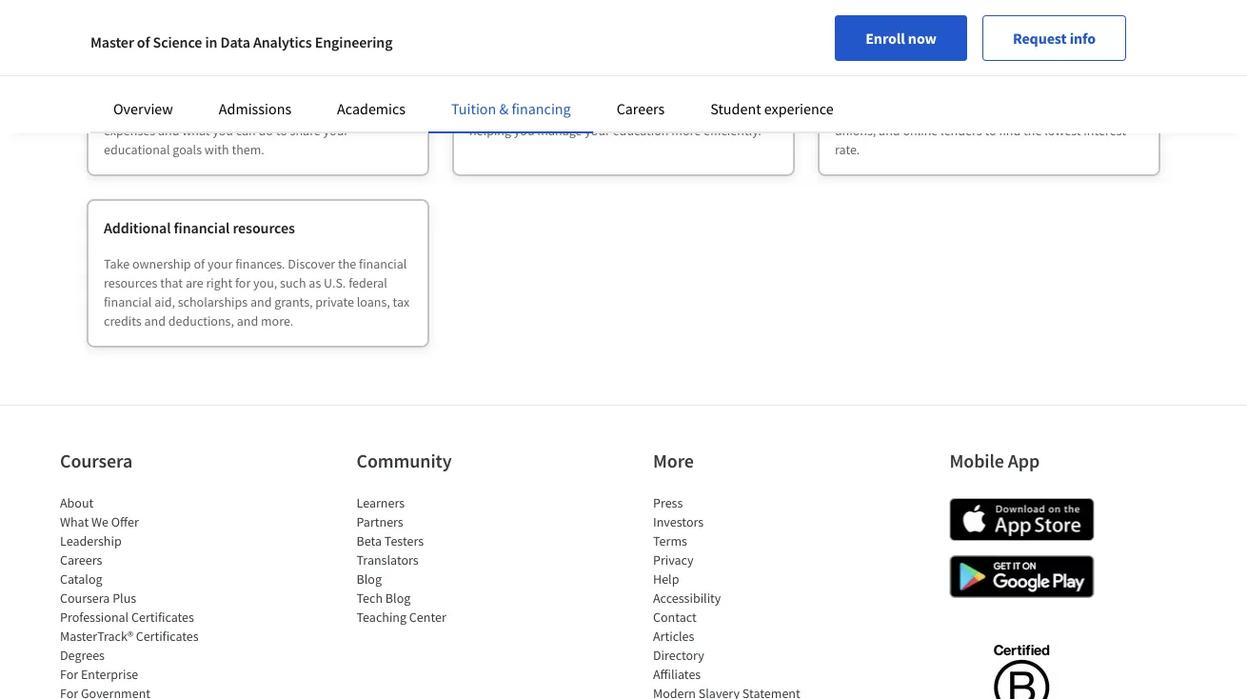 Task type: describe. For each thing, give the bounding box(es) containing it.
resources inside the take ownership of your finances. discover the financial resources that are right for you, such as u.s. federal financial aid, scholarships and grants, private loans, tax credits and deductions, and more.
[[104, 275, 158, 292]]

for enterprise link
[[60, 666, 138, 683]]

tech
[[357, 590, 383, 607]]

credit
[[1109, 103, 1141, 120]]

find
[[1000, 122, 1021, 140]]

learn
[[104, 103, 135, 120]]

a
[[658, 103, 664, 120]]

testers
[[385, 533, 424, 550]]

list for more
[[653, 494, 815, 699]]

directory
[[653, 647, 705, 664]]

manage
[[538, 122, 583, 140]]

list item for more
[[653, 684, 815, 699]]

efficiently.
[[704, 122, 762, 140]]

helping
[[470, 122, 512, 140]]

mobile
[[950, 450, 1005, 473]]

about link
[[60, 495, 94, 512]]

request info button
[[983, 15, 1127, 61]]

and down you,
[[250, 294, 272, 311]]

to inside the you'll have the flexibility to set up a payment plan, helping you manage your education more efficiently.
[[607, 103, 618, 120]]

what
[[60, 514, 89, 531]]

articles
[[653, 628, 695, 645]]

employer
[[193, 103, 246, 120]]

articles link
[[653, 628, 695, 645]]

what
[[182, 122, 210, 140]]

like
[[1047, 103, 1067, 120]]

your right share
[[323, 122, 349, 140]]

mastertrack®
[[60, 628, 133, 645]]

catalog link
[[60, 571, 102, 588]]

aid,
[[154, 294, 175, 311]]

beta
[[357, 533, 382, 550]]

for
[[60, 666, 78, 683]]

press investors terms privacy help accessibility contact articles directory affiliates
[[653, 495, 721, 683]]

academics
[[337, 99, 406, 118]]

partners
[[357, 514, 404, 531]]

leadership
[[60, 533, 122, 550]]

private
[[316, 294, 354, 311]]

right
[[206, 275, 233, 292]]

student experience link
[[711, 99, 834, 118]]

directory link
[[653, 647, 705, 664]]

private
[[835, 66, 881, 85]]

you'll
[[470, 103, 500, 120]]

that
[[160, 275, 183, 292]]

enroll now button
[[836, 15, 968, 61]]

investors link
[[653, 514, 704, 531]]

lenders
[[941, 122, 983, 140]]

discover
[[288, 256, 335, 273]]

you inside the you'll have the flexibility to set up a payment plan, helping you manage your education more efficiently.
[[514, 122, 535, 140]]

terms
[[653, 533, 688, 550]]

the inside the you'll have the flexibility to set up a payment plan, helping you manage your education more efficiently.
[[532, 103, 550, 120]]

enroll
[[866, 29, 906, 48]]

1 vertical spatial blog
[[386, 590, 411, 607]]

private loans
[[835, 66, 919, 85]]

translators link
[[357, 552, 419, 569]]

affiliates
[[653, 666, 701, 683]]

additional
[[104, 219, 171, 238]]

degrees
[[60, 647, 105, 664]]

the inside compare offers from multiple sources like banks, credit unions, and online lenders to find the lowest interest rate.
[[1024, 122, 1042, 140]]

more
[[672, 122, 701, 140]]

education inside the you'll have the flexibility to set up a payment plan, helping you manage your education more efficiently.
[[613, 122, 669, 140]]

overview
[[113, 99, 173, 118]]

privacy
[[653, 552, 694, 569]]

employer tuition reimbursement
[[104, 66, 316, 85]]

0 vertical spatial resources
[[233, 219, 295, 238]]

additional financial resources
[[104, 219, 295, 238]]

contact
[[653, 609, 697, 626]]

access
[[470, 66, 512, 85]]

employer
[[104, 66, 166, 85]]

rate.
[[835, 141, 860, 159]]

them.
[[232, 141, 265, 159]]

are
[[186, 275, 203, 292]]

banks,
[[1070, 103, 1106, 120]]

list for community
[[357, 494, 519, 627]]

0 vertical spatial can
[[248, 103, 268, 120]]

professional certificates link
[[60, 609, 194, 626]]

your inside the you'll have the flexibility to set up a payment plan, helping you manage your education more efficiently.
[[585, 122, 610, 140]]

data
[[220, 32, 250, 51]]

your inside the take ownership of your finances. discover the financial resources that are right for you, such as u.s. federal financial aid, scholarships and grants, private loans, tax credits and deductions, and more.
[[208, 256, 233, 273]]

as
[[309, 275, 321, 292]]

do
[[259, 122, 273, 140]]

interest
[[1084, 122, 1127, 140]]

help link
[[653, 571, 680, 588]]

more.
[[261, 313, 294, 330]]

lowest
[[1045, 122, 1082, 140]]

master
[[90, 32, 134, 51]]

set
[[621, 103, 638, 120]]

your up what
[[165, 103, 190, 120]]

learn how your employer can help with your education expenses and what you can do to share your educational goals with them.
[[104, 103, 410, 159]]

0 vertical spatial financial
[[174, 219, 230, 238]]

get it on google play image
[[950, 556, 1095, 599]]

info
[[1070, 29, 1096, 48]]

unions,
[[835, 122, 877, 140]]

educational
[[104, 141, 170, 159]]

now
[[909, 29, 937, 48]]

privacy link
[[653, 552, 694, 569]]

admissions
[[219, 99, 292, 118]]

0 horizontal spatial with
[[205, 141, 229, 159]]



Task type: vqa. For each thing, say whether or not it's contained in the screenshot.
have
yes



Task type: locate. For each thing, give the bounding box(es) containing it.
take ownership of your finances. discover the financial resources that are right for you, such as u.s. federal financial aid, scholarships and grants, private loans, tax credits and deductions, and more.
[[104, 256, 410, 330]]

1 horizontal spatial blog
[[386, 590, 411, 607]]

your down flexibility in the left of the page
[[585, 122, 610, 140]]

0 vertical spatial coursera
[[60, 450, 133, 473]]

1 vertical spatial careers link
[[60, 552, 102, 569]]

can
[[248, 103, 268, 120], [236, 122, 256, 140]]

the down sources
[[1024, 122, 1042, 140]]

1 horizontal spatial financial
[[174, 219, 230, 238]]

financial up the ownership
[[174, 219, 230, 238]]

student experience
[[711, 99, 834, 118]]

enterprise
[[81, 666, 138, 683]]

resources
[[233, 219, 295, 238], [104, 275, 158, 292]]

coursera
[[60, 450, 133, 473], [60, 590, 110, 607]]

contact link
[[653, 609, 697, 626]]

0 vertical spatial the
[[532, 103, 550, 120]]

to right do
[[276, 122, 287, 140]]

2 horizontal spatial list
[[653, 494, 815, 699]]

payment inside the you'll have the flexibility to set up a payment plan, helping you manage your education more efficiently.
[[667, 103, 717, 120]]

your up right
[[208, 256, 233, 273]]

education down the 'engineering'
[[353, 103, 410, 120]]

1 vertical spatial with
[[205, 141, 229, 159]]

payment up more
[[667, 103, 717, 120]]

coursera up about link
[[60, 450, 133, 473]]

1 horizontal spatial education
[[613, 122, 669, 140]]

1 horizontal spatial payment
[[667, 103, 717, 120]]

to
[[515, 66, 528, 85], [607, 103, 618, 120], [276, 122, 287, 140], [985, 122, 997, 140]]

0 horizontal spatial education
[[353, 103, 410, 120]]

plus
[[113, 590, 136, 607]]

2 you from the left
[[514, 122, 535, 140]]

1 vertical spatial certificates
[[136, 628, 199, 645]]

1 horizontal spatial you
[[514, 122, 535, 140]]

careers inside about what we offer leadership careers catalog coursera plus professional certificates mastertrack® certificates degrees for enterprise
[[60, 552, 102, 569]]

2 list from the left
[[357, 494, 519, 627]]

and inside learn how your employer can help with your education expenses and what you can do to share your educational goals with them.
[[158, 122, 179, 140]]

1 vertical spatial resources
[[104, 275, 158, 292]]

1 you from the left
[[213, 122, 233, 140]]

investors
[[653, 514, 704, 531]]

careers down plan
[[617, 99, 665, 118]]

1 vertical spatial can
[[236, 122, 256, 140]]

resources up finances.
[[233, 219, 295, 238]]

with down what
[[205, 141, 229, 159]]

1 horizontal spatial careers link
[[617, 99, 665, 118]]

reimbursement
[[216, 66, 316, 85]]

with up share
[[298, 103, 323, 120]]

you down have at the left top
[[514, 122, 535, 140]]

academics link
[[337, 99, 406, 118]]

learners link
[[357, 495, 405, 512]]

2 horizontal spatial financial
[[359, 256, 407, 273]]

finances.
[[236, 256, 285, 273]]

list item for coursera
[[60, 684, 222, 699]]

tech blog link
[[357, 590, 411, 607]]

careers
[[617, 99, 665, 118], [60, 552, 102, 569]]

1 vertical spatial coursera
[[60, 590, 110, 607]]

education down up
[[613, 122, 669, 140]]

list
[[60, 494, 222, 699], [357, 494, 519, 627], [653, 494, 815, 699]]

certificates
[[131, 609, 194, 626], [136, 628, 199, 645]]

1 vertical spatial of
[[194, 256, 205, 273]]

&
[[500, 99, 509, 118]]

about
[[60, 495, 94, 512]]

teaching center link
[[357, 609, 447, 626]]

0 horizontal spatial the
[[338, 256, 357, 273]]

0 horizontal spatial of
[[137, 32, 150, 51]]

tuition
[[169, 66, 213, 85]]

offers
[[889, 103, 921, 120]]

0 vertical spatial education
[[353, 103, 410, 120]]

terms link
[[653, 533, 688, 550]]

mastertrack® certificates link
[[60, 628, 199, 645]]

resources down take on the top left of page
[[104, 275, 158, 292]]

leadership link
[[60, 533, 122, 550]]

1 vertical spatial financial
[[359, 256, 407, 273]]

careers up catalog
[[60, 552, 102, 569]]

0 vertical spatial certificates
[[131, 609, 194, 626]]

for
[[235, 275, 251, 292]]

list item down affiliates
[[653, 684, 815, 699]]

can up them.
[[236, 122, 256, 140]]

you'll have the flexibility to set up a payment plan, helping you manage your education more efficiently.
[[470, 103, 762, 140]]

1 horizontal spatial list item
[[653, 684, 815, 699]]

to right "access" in the top left of the page
[[515, 66, 528, 85]]

share
[[290, 122, 321, 140]]

with
[[298, 103, 323, 120], [205, 141, 229, 159]]

0 vertical spatial blog
[[357, 571, 382, 588]]

we
[[91, 514, 109, 531]]

from
[[923, 103, 950, 120]]

federal
[[349, 275, 388, 292]]

0 horizontal spatial financial
[[104, 294, 152, 311]]

the right have at the left top
[[532, 103, 550, 120]]

1 horizontal spatial with
[[298, 103, 323, 120]]

3 list from the left
[[653, 494, 815, 699]]

grants,
[[275, 294, 313, 311]]

you inside learn how your employer can help with your education expenses and what you can do to share your educational goals with them.
[[213, 122, 233, 140]]

multiple
[[953, 103, 999, 120]]

0 horizontal spatial list
[[60, 494, 222, 699]]

the inside the take ownership of your finances. discover the financial resources that are right for you, such as u.s. federal financial aid, scholarships and grants, private loans, tax credits and deductions, and more.
[[338, 256, 357, 273]]

1 horizontal spatial the
[[532, 103, 550, 120]]

and up goals
[[158, 122, 179, 140]]

translators
[[357, 552, 419, 569]]

to left set
[[607, 103, 618, 120]]

expenses
[[104, 122, 155, 140]]

list item down enterprise
[[60, 684, 222, 699]]

education
[[353, 103, 410, 120], [613, 122, 669, 140]]

financial up the credits
[[104, 294, 152, 311]]

blog up the tech
[[357, 571, 382, 588]]

sources
[[1002, 103, 1045, 120]]

the up u.s.
[[338, 256, 357, 273]]

list containing about
[[60, 494, 222, 699]]

tax
[[393, 294, 410, 311]]

credits
[[104, 313, 142, 330]]

list for coursera
[[60, 494, 222, 699]]

list containing press
[[653, 494, 815, 699]]

0 vertical spatial careers
[[617, 99, 665, 118]]

0 horizontal spatial resources
[[104, 275, 158, 292]]

such
[[280, 275, 306, 292]]

financing
[[512, 99, 571, 118]]

2 coursera from the top
[[60, 590, 110, 607]]

partners link
[[357, 514, 404, 531]]

1 horizontal spatial list
[[357, 494, 519, 627]]

1 horizontal spatial careers
[[617, 99, 665, 118]]

0 horizontal spatial payment
[[531, 66, 589, 85]]

how
[[138, 103, 162, 120]]

community
[[357, 450, 452, 473]]

0 vertical spatial of
[[137, 32, 150, 51]]

to inside compare offers from multiple sources like banks, credit unions, and online lenders to find the lowest interest rate.
[[985, 122, 997, 140]]

careers link up catalog
[[60, 552, 102, 569]]

payment
[[531, 66, 589, 85], [667, 103, 717, 120]]

certificates down professional certificates link
[[136, 628, 199, 645]]

0 vertical spatial payment
[[531, 66, 589, 85]]

1 vertical spatial education
[[613, 122, 669, 140]]

coursera down catalog
[[60, 590, 110, 607]]

tuition
[[452, 99, 497, 118]]

1 list from the left
[[60, 494, 222, 699]]

of right master
[[137, 32, 150, 51]]

careers link
[[617, 99, 665, 118], [60, 552, 102, 569]]

0 vertical spatial careers link
[[617, 99, 665, 118]]

and
[[158, 122, 179, 140], [879, 122, 901, 140], [250, 294, 272, 311], [144, 313, 166, 330], [237, 313, 258, 330]]

0 horizontal spatial careers link
[[60, 552, 102, 569]]

2 vertical spatial the
[[338, 256, 357, 273]]

admissions link
[[219, 99, 292, 118]]

teaching
[[357, 609, 407, 626]]

0 horizontal spatial blog
[[357, 571, 382, 588]]

online
[[903, 122, 939, 140]]

deductions,
[[168, 313, 234, 330]]

you
[[213, 122, 233, 140], [514, 122, 535, 140]]

coursera inside about what we offer leadership careers catalog coursera plus professional certificates mastertrack® certificates degrees for enterprise
[[60, 590, 110, 607]]

engineering
[[315, 32, 393, 51]]

0 horizontal spatial you
[[213, 122, 233, 140]]

you down the employer
[[213, 122, 233, 140]]

enroll now
[[866, 29, 937, 48]]

and inside compare offers from multiple sources like banks, credit unions, and online lenders to find the lowest interest rate.
[[879, 122, 901, 140]]

payment up financing
[[531, 66, 589, 85]]

what we offer link
[[60, 514, 139, 531]]

1 horizontal spatial resources
[[233, 219, 295, 238]]

list containing learners
[[357, 494, 519, 627]]

to left find
[[985, 122, 997, 140]]

list item
[[60, 684, 222, 699], [653, 684, 815, 699]]

master of science in data analytics engineering
[[90, 32, 393, 51]]

blog up teaching center link
[[386, 590, 411, 607]]

learners
[[357, 495, 405, 512]]

to inside learn how your employer can help with your education expenses and what you can do to share your educational goals with them.
[[276, 122, 287, 140]]

education inside learn how your employer can help with your education expenses and what you can do to share your educational goals with them.
[[353, 103, 410, 120]]

more
[[653, 450, 694, 473]]

can up do
[[248, 103, 268, 120]]

of up the are
[[194, 256, 205, 273]]

overview link
[[113, 99, 173, 118]]

1 vertical spatial payment
[[667, 103, 717, 120]]

0 vertical spatial with
[[298, 103, 323, 120]]

2 list item from the left
[[653, 684, 815, 699]]

up
[[640, 103, 655, 120]]

1 list item from the left
[[60, 684, 222, 699]]

professional
[[60, 609, 129, 626]]

1 vertical spatial the
[[1024, 122, 1042, 140]]

offer
[[111, 514, 139, 531]]

and down the aid,
[[144, 313, 166, 330]]

your right help
[[325, 103, 351, 120]]

you,
[[253, 275, 277, 292]]

1 coursera from the top
[[60, 450, 133, 473]]

logo of certified b corporation image
[[983, 634, 1061, 699]]

flexibility
[[553, 103, 604, 120]]

1 vertical spatial careers
[[60, 552, 102, 569]]

affiliates link
[[653, 666, 701, 683]]

0 horizontal spatial careers
[[60, 552, 102, 569]]

0 horizontal spatial list item
[[60, 684, 222, 699]]

help
[[653, 571, 680, 588]]

2 horizontal spatial the
[[1024, 122, 1042, 140]]

financial up federal
[[359, 256, 407, 273]]

download on the app store image
[[950, 499, 1095, 542]]

experience
[[765, 99, 834, 118]]

of inside the take ownership of your finances. discover the financial resources that are right for you, such as u.s. federal financial aid, scholarships and grants, private loans, tax credits and deductions, and more.
[[194, 256, 205, 273]]

catalog
[[60, 571, 102, 588]]

certificates up mastertrack® certificates 'link'
[[131, 609, 194, 626]]

and down offers
[[879, 122, 901, 140]]

1 horizontal spatial of
[[194, 256, 205, 273]]

careers link down plan
[[617, 99, 665, 118]]

2 vertical spatial financial
[[104, 294, 152, 311]]

and left more.
[[237, 313, 258, 330]]

ownership
[[132, 256, 191, 273]]



